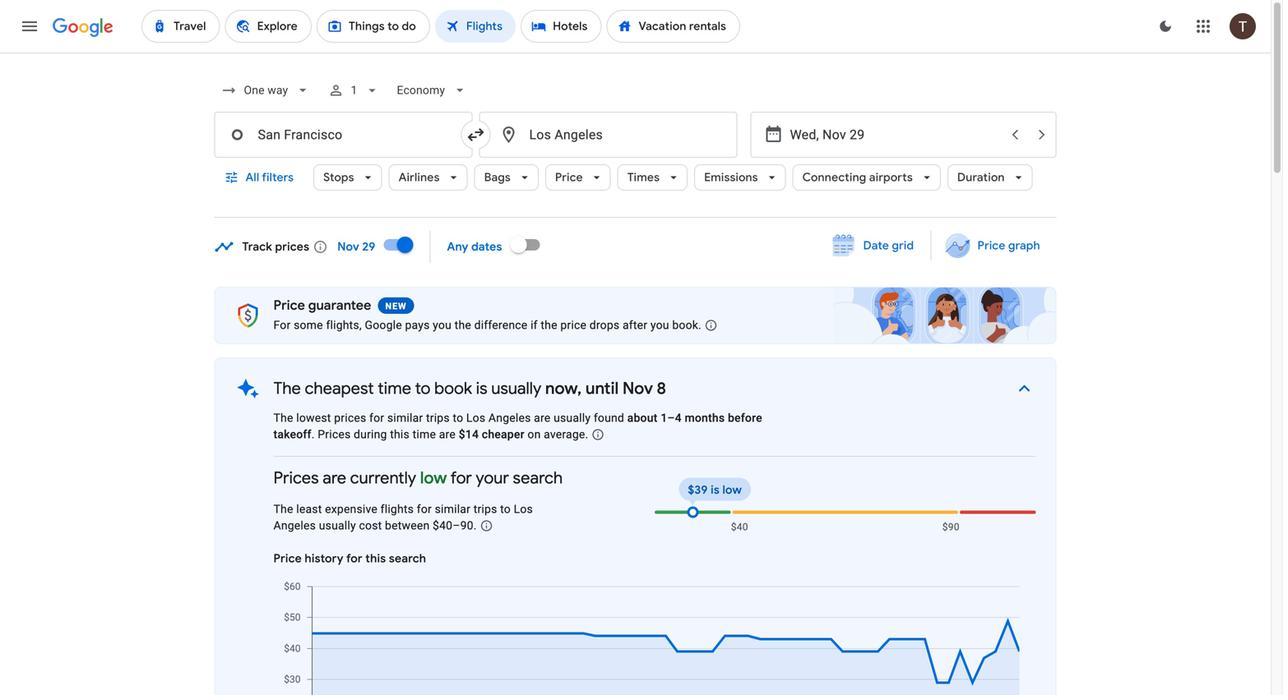 Task type: locate. For each thing, give the bounding box(es) containing it.
1 vertical spatial search
[[389, 552, 426, 567]]

1 horizontal spatial los
[[514, 503, 533, 516]]

connecting airports button
[[793, 158, 941, 197]]

trips up . prices during this time are $14 cheaper on average.
[[426, 412, 450, 425]]

search down between
[[389, 552, 426, 567]]

search down on
[[513, 468, 563, 489]]

for some flights, google pays you the difference if the price drops after you book.
[[273, 319, 701, 332]]

price button
[[545, 158, 611, 197]]

price
[[555, 170, 583, 185], [977, 239, 1005, 253], [273, 297, 305, 314], [273, 552, 302, 567]]

. left learn more about price insights icon
[[474, 520, 477, 533]]

date
[[863, 239, 889, 253]]

for up during
[[369, 412, 384, 425]]

you right the pays
[[433, 319, 452, 332]]

angeles up cheaper
[[488, 412, 531, 425]]

the left difference
[[455, 319, 471, 332]]

0 vertical spatial is
[[476, 378, 487, 399]]

low right $39
[[722, 483, 742, 498]]

similar
[[387, 412, 423, 425], [435, 503, 470, 516]]

2 the from the top
[[273, 412, 293, 425]]

1 horizontal spatial are
[[439, 428, 456, 442]]

1 horizontal spatial angeles
[[488, 412, 531, 425]]

1 horizontal spatial the
[[541, 319, 557, 332]]

are up the expensive on the left bottom of the page
[[323, 468, 346, 489]]

main content
[[214, 225, 1070, 696]]

similar up $40–90 at the bottom left
[[435, 503, 470, 516]]

29
[[362, 240, 375, 255]]

1
[[351, 83, 357, 97], [661, 412, 667, 425]]

you
[[433, 319, 452, 332], [650, 319, 669, 332]]

2 vertical spatial usually
[[319, 520, 356, 533]]

trips up learn more about price insights icon
[[473, 503, 497, 516]]

0 vertical spatial search
[[513, 468, 563, 489]]

nov left 8
[[622, 378, 653, 399]]

–
[[667, 412, 675, 425]]

prices down lowest
[[318, 428, 351, 442]]

prices
[[318, 428, 351, 442], [273, 468, 319, 489]]

this for time
[[390, 428, 410, 442]]

the for the lowest prices for similar trips to los angeles are usually found
[[273, 412, 293, 425]]

least
[[296, 503, 322, 516]]

angeles
[[488, 412, 531, 425], [273, 520, 316, 533]]

0 vertical spatial trips
[[426, 412, 450, 425]]

find the best price region
[[214, 225, 1056, 274]]

emissions
[[704, 170, 758, 185]]

graph
[[1008, 239, 1040, 253]]

1 the from the top
[[273, 378, 301, 399]]

1 vertical spatial prices
[[334, 412, 366, 425]]

is
[[476, 378, 487, 399], [711, 483, 720, 498]]

if
[[531, 319, 538, 332]]

2 the from the left
[[541, 319, 557, 332]]

0 vertical spatial los
[[466, 412, 485, 425]]

months
[[685, 412, 725, 425]]

1 horizontal spatial 1
[[661, 412, 667, 425]]

None text field
[[214, 112, 472, 158], [479, 112, 737, 158], [214, 112, 472, 158], [479, 112, 737, 158]]

los up $14
[[466, 412, 485, 425]]

price for price
[[555, 170, 583, 185]]

grid
[[892, 239, 914, 253]]

prices are currently low for your search
[[273, 468, 563, 489]]

0 vertical spatial are
[[534, 412, 551, 425]]

4
[[675, 412, 682, 425]]

3 the from the top
[[273, 503, 293, 516]]

los down on
[[514, 503, 533, 516]]

are down the lowest prices for similar trips to los angeles are usually found
[[439, 428, 456, 442]]

time down the lowest prices for similar trips to los angeles are usually found
[[413, 428, 436, 442]]

the
[[455, 319, 471, 332], [541, 319, 557, 332]]

$39 is low
[[688, 483, 742, 498]]

price for price history for this search
[[273, 552, 302, 567]]

0 vertical spatial this
[[390, 428, 410, 442]]

similar up . prices during this time are $14 cheaper on average.
[[387, 412, 423, 425]]

2 vertical spatial the
[[273, 503, 293, 516]]

usually up average.
[[554, 412, 591, 425]]

for left your
[[450, 468, 472, 489]]

the for the least expensive flights for similar trips to
[[273, 503, 293, 516]]

0 vertical spatial time
[[378, 378, 411, 399]]

to up . prices during this time are $14 cheaper on average.
[[453, 412, 463, 425]]

loading results progress bar
[[0, 53, 1271, 56]]

none search field containing all filters
[[214, 71, 1056, 218]]

1 vertical spatial angeles
[[273, 520, 316, 533]]

the right "if"
[[541, 319, 557, 332]]

price for price guarantee
[[273, 297, 305, 314]]

0 vertical spatial prices
[[275, 240, 309, 255]]

0 vertical spatial similar
[[387, 412, 423, 425]]

time
[[378, 378, 411, 399], [413, 428, 436, 442]]

book
[[434, 378, 472, 399]]

8
[[657, 378, 666, 399]]

usually down the expensive on the left bottom of the page
[[319, 520, 356, 533]]

$14
[[459, 428, 479, 442]]

price inside button
[[977, 239, 1005, 253]]

is right $39
[[711, 483, 720, 498]]

2 horizontal spatial are
[[534, 412, 551, 425]]

price right the bags popup button
[[555, 170, 583, 185]]

1 horizontal spatial is
[[711, 483, 720, 498]]

New feature text field
[[378, 298, 414, 314]]

prices up during
[[334, 412, 366, 425]]

prices left learn more about tracked prices image
[[275, 240, 309, 255]]

some
[[294, 319, 323, 332]]

the up lowest
[[273, 378, 301, 399]]

0 horizontal spatial this
[[365, 552, 386, 567]]

for up between
[[417, 503, 432, 516]]

to
[[415, 378, 430, 399], [453, 412, 463, 425], [500, 503, 511, 516]]

2 horizontal spatial to
[[500, 503, 511, 516]]

1 vertical spatial the
[[273, 412, 293, 425]]

los
[[466, 412, 485, 425], [514, 503, 533, 516]]

search
[[513, 468, 563, 489], [389, 552, 426, 567]]

1 the from the left
[[455, 319, 471, 332]]

price left graph
[[977, 239, 1005, 253]]

lowest
[[296, 412, 331, 425]]

.
[[311, 428, 315, 442], [474, 520, 477, 533]]

$90
[[942, 522, 960, 533]]

. prices during this time are $14 cheaper on average.
[[311, 428, 588, 442]]

low
[[420, 468, 447, 489], [722, 483, 742, 498]]

1 you from the left
[[433, 319, 452, 332]]

0 horizontal spatial prices
[[275, 240, 309, 255]]

track prices
[[242, 240, 309, 255]]

0 horizontal spatial trips
[[426, 412, 450, 425]]

None search field
[[214, 71, 1056, 218]]

1 horizontal spatial time
[[413, 428, 436, 442]]

1 vertical spatial usually
[[554, 412, 591, 425]]

you right after
[[650, 319, 669, 332]]

trips
[[426, 412, 450, 425], [473, 503, 497, 516]]

0 horizontal spatial nov
[[337, 240, 359, 255]]

0 horizontal spatial 1
[[351, 83, 357, 97]]

0 horizontal spatial are
[[323, 468, 346, 489]]

0 horizontal spatial search
[[389, 552, 426, 567]]

this
[[390, 428, 410, 442], [365, 552, 386, 567]]

None field
[[214, 76, 318, 105], [390, 76, 475, 105], [214, 76, 318, 105], [390, 76, 475, 105]]

airports
[[869, 170, 913, 185]]

price up for
[[273, 297, 305, 314]]

during
[[354, 428, 387, 442]]

to down your
[[500, 503, 511, 516]]

0 horizontal spatial .
[[311, 428, 315, 442]]

stops button
[[313, 158, 382, 197]]

$40
[[731, 522, 748, 533]]

0 vertical spatial to
[[415, 378, 430, 399]]

0 vertical spatial nov
[[337, 240, 359, 255]]

drops
[[589, 319, 620, 332]]

this right during
[[390, 428, 410, 442]]

0 horizontal spatial low
[[420, 468, 447, 489]]

to left book
[[415, 378, 430, 399]]

1 vertical spatial this
[[365, 552, 386, 567]]

is right book
[[476, 378, 487, 399]]

the left least
[[273, 503, 293, 516]]

until
[[585, 378, 619, 399]]

price inside popup button
[[555, 170, 583, 185]]

nov
[[337, 240, 359, 255], [622, 378, 653, 399]]

price left history
[[273, 552, 302, 567]]

1 vertical spatial .
[[474, 520, 477, 533]]

for right history
[[346, 552, 363, 567]]

any dates
[[447, 240, 502, 255]]

0 vertical spatial 1
[[351, 83, 357, 97]]

1 vertical spatial prices
[[273, 468, 319, 489]]

between
[[385, 520, 430, 533]]

0 vertical spatial the
[[273, 378, 301, 399]]

are up on
[[534, 412, 551, 425]]

2 vertical spatial to
[[500, 503, 511, 516]]

difference
[[474, 319, 528, 332]]

low down . prices during this time are $14 cheaper on average.
[[420, 468, 447, 489]]

track
[[242, 240, 272, 255]]

price history graph application
[[272, 581, 1036, 696]]

prices inside find the best price region
[[275, 240, 309, 255]]

swap origin and destination. image
[[466, 125, 486, 145]]

before takeoff
[[273, 412, 762, 442]]

1 horizontal spatial .
[[474, 520, 477, 533]]

usually up before takeoff
[[491, 378, 541, 399]]

are
[[534, 412, 551, 425], [439, 428, 456, 442], [323, 468, 346, 489]]

0 horizontal spatial is
[[476, 378, 487, 399]]

this down cost
[[365, 552, 386, 567]]

1 horizontal spatial nov
[[622, 378, 653, 399]]

the
[[273, 378, 301, 399], [273, 412, 293, 425], [273, 503, 293, 516]]

prices
[[275, 240, 309, 255], [334, 412, 366, 425]]

0 vertical spatial usually
[[491, 378, 541, 399]]

1 vertical spatial los
[[514, 503, 533, 516]]

. down lowest
[[311, 428, 315, 442]]

angeles down least
[[273, 520, 316, 533]]

cheapest
[[305, 378, 374, 399]]

Departure text field
[[790, 113, 1001, 157]]

1 vertical spatial to
[[453, 412, 463, 425]]

now,
[[545, 378, 582, 399]]

1 vertical spatial 1
[[661, 412, 667, 425]]

learn more about tracked prices image
[[313, 240, 328, 255]]

0 horizontal spatial the
[[455, 319, 471, 332]]

2 vertical spatial are
[[323, 468, 346, 489]]

0 horizontal spatial usually
[[319, 520, 356, 533]]

before
[[728, 412, 762, 425]]

0 horizontal spatial you
[[433, 319, 452, 332]]

0 horizontal spatial angeles
[[273, 520, 316, 533]]

the up takeoff
[[273, 412, 293, 425]]

time up during
[[378, 378, 411, 399]]

1 horizontal spatial usually
[[491, 378, 541, 399]]

0 horizontal spatial time
[[378, 378, 411, 399]]

1 horizontal spatial this
[[390, 428, 410, 442]]

1 horizontal spatial you
[[650, 319, 669, 332]]

0 vertical spatial angeles
[[488, 412, 531, 425]]

nov left 29
[[337, 240, 359, 255]]

1 horizontal spatial trips
[[473, 503, 497, 516]]

connecting
[[802, 170, 866, 185]]

1 vertical spatial similar
[[435, 503, 470, 516]]

prices up least
[[273, 468, 319, 489]]



Task type: vqa. For each thing, say whether or not it's contained in the screenshot.
1
yes



Task type: describe. For each thing, give the bounding box(es) containing it.
any
[[447, 240, 468, 255]]

the for the cheapest time to book is usually now, until nov 8
[[273, 378, 301, 399]]

date grid
[[863, 239, 914, 253]]

1 horizontal spatial prices
[[334, 412, 366, 425]]

nov 29
[[337, 240, 375, 255]]

1 horizontal spatial to
[[453, 412, 463, 425]]

the lowest prices for similar trips to los angeles are usually found
[[273, 412, 627, 425]]

1 inside popup button
[[351, 83, 357, 97]]

flights
[[381, 503, 414, 516]]

bags button
[[474, 158, 539, 197]]

all filters
[[246, 170, 294, 185]]

history
[[305, 552, 344, 567]]

duration button
[[947, 158, 1033, 197]]

1 vertical spatial time
[[413, 428, 436, 442]]

learn more about how the cheapest times to book are determined image
[[578, 415, 618, 455]]

2 horizontal spatial usually
[[554, 412, 591, 425]]

0 horizontal spatial similar
[[387, 412, 423, 425]]

dates
[[471, 240, 502, 255]]

emissions button
[[694, 158, 786, 197]]

average.
[[544, 428, 588, 442]]

0 horizontal spatial to
[[415, 378, 430, 399]]

takeoff
[[273, 428, 311, 442]]

new
[[385, 301, 407, 312]]

all
[[246, 170, 259, 185]]

airlines button
[[389, 158, 468, 197]]

price for price graph
[[977, 239, 1005, 253]]

your
[[476, 468, 509, 489]]

0 horizontal spatial los
[[466, 412, 485, 425]]

nov inside find the best price region
[[337, 240, 359, 255]]

main menu image
[[20, 16, 39, 36]]

stops
[[323, 170, 354, 185]]

price history for this search
[[273, 552, 426, 567]]

the cheapest time to book is usually now, until nov 8
[[273, 378, 666, 399]]

$40–90
[[433, 520, 474, 533]]

usually cost between $40–90 .
[[316, 520, 477, 533]]

price
[[560, 319, 586, 332]]

$39
[[688, 483, 708, 498]]

filters
[[262, 170, 294, 185]]

the least expensive flights for similar trips to
[[273, 503, 514, 516]]

price guarantee
[[273, 297, 371, 314]]

price history graph image
[[272, 581, 1036, 696]]

duration
[[957, 170, 1005, 185]]

date grid button
[[821, 231, 927, 261]]

price graph button
[[935, 231, 1053, 261]]

1 vertical spatial are
[[439, 428, 456, 442]]

main content containing the cheapest time to book is usually
[[214, 225, 1070, 696]]

2 you from the left
[[650, 319, 669, 332]]

1 vertical spatial is
[[711, 483, 720, 498]]

1 button
[[321, 71, 387, 110]]

this for search
[[365, 552, 386, 567]]

for
[[273, 319, 291, 332]]

all filters button
[[214, 158, 307, 197]]

0 vertical spatial .
[[311, 428, 315, 442]]

currently
[[350, 468, 416, 489]]

1 horizontal spatial search
[[513, 468, 563, 489]]

connecting airports
[[802, 170, 913, 185]]

1 horizontal spatial similar
[[435, 503, 470, 516]]

about
[[627, 412, 658, 425]]

google
[[365, 319, 402, 332]]

airlines
[[399, 170, 440, 185]]

los angeles
[[273, 503, 533, 533]]

cheaper
[[482, 428, 524, 442]]

1 vertical spatial nov
[[622, 378, 653, 399]]

cost
[[359, 520, 382, 533]]

los inside the los angeles
[[514, 503, 533, 516]]

on
[[528, 428, 541, 442]]

0 vertical spatial prices
[[318, 428, 351, 442]]

1 horizontal spatial low
[[722, 483, 742, 498]]

learn more about price guarantee image
[[691, 306, 731, 345]]

times
[[627, 170, 660, 185]]

change appearance image
[[1146, 7, 1185, 46]]

expensive
[[325, 503, 378, 516]]

flights,
[[326, 319, 362, 332]]

pays
[[405, 319, 430, 332]]

found
[[594, 412, 624, 425]]

times button
[[617, 158, 688, 197]]

bags
[[484, 170, 511, 185]]

1 inside main content
[[661, 412, 667, 425]]

about 1 – 4 months
[[627, 412, 725, 425]]

angeles inside the los angeles
[[273, 520, 316, 533]]

after
[[623, 319, 647, 332]]

learn more about price insights image
[[480, 520, 493, 533]]

book.
[[672, 319, 701, 332]]

1 vertical spatial trips
[[473, 503, 497, 516]]

price graph
[[977, 239, 1040, 253]]

guarantee
[[308, 297, 371, 314]]



